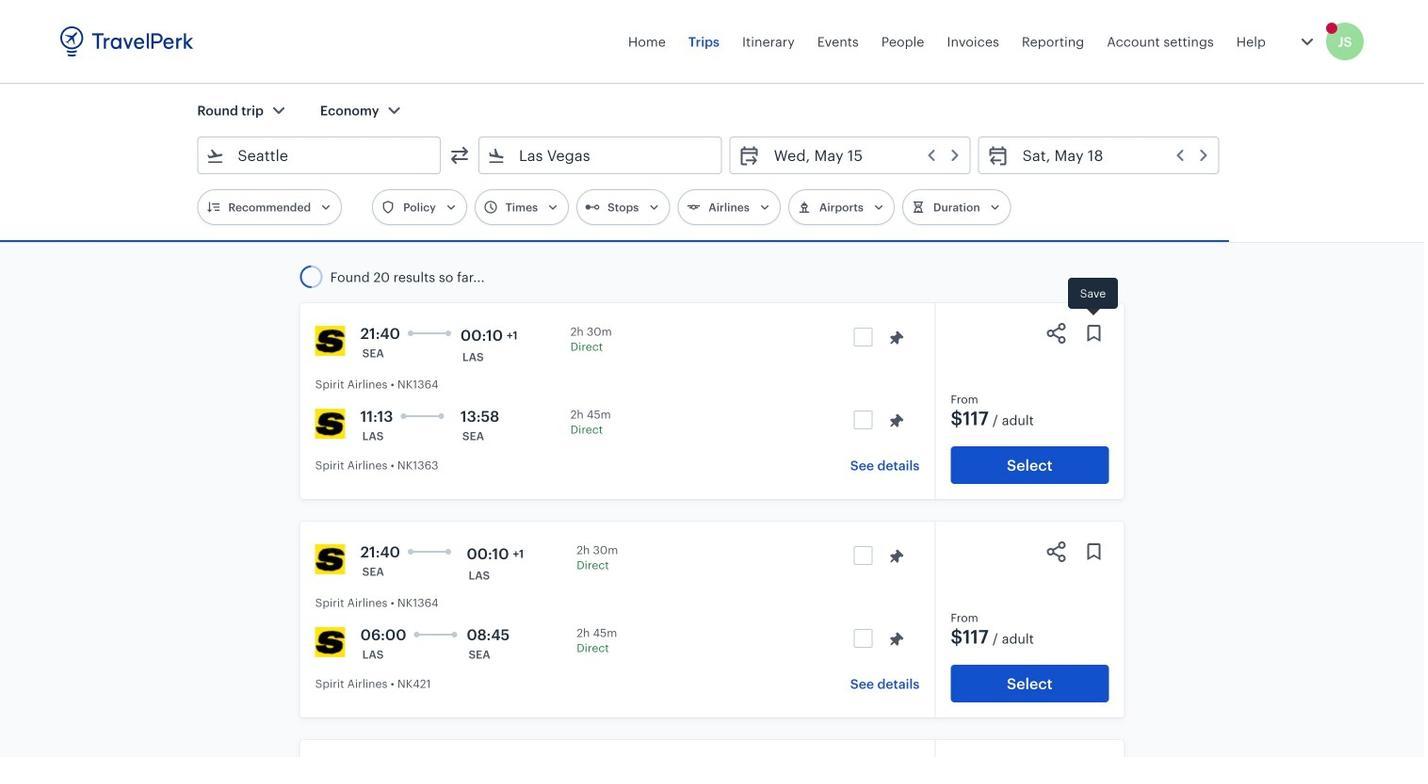 Task type: vqa. For each thing, say whether or not it's contained in the screenshot.
Add first traveler search box
no



Task type: locate. For each thing, give the bounding box(es) containing it.
spirit airlines image
[[315, 326, 346, 356], [315, 409, 346, 439], [315, 545, 346, 575]]

2 vertical spatial spirit airlines image
[[315, 545, 346, 575]]

1 spirit airlines image from the top
[[315, 326, 346, 356]]

2 spirit airlines image from the top
[[315, 409, 346, 439]]

From search field
[[225, 140, 416, 171]]

0 vertical spatial spirit airlines image
[[315, 326, 346, 356]]

tooltip
[[1069, 278, 1119, 318]]

3 spirit airlines image from the top
[[315, 545, 346, 575]]

1 vertical spatial spirit airlines image
[[315, 409, 346, 439]]



Task type: describe. For each thing, give the bounding box(es) containing it.
Return field
[[1010, 140, 1212, 171]]

spirit airlines image
[[315, 628, 346, 658]]

Depart field
[[761, 140, 963, 171]]

To search field
[[506, 140, 697, 171]]



